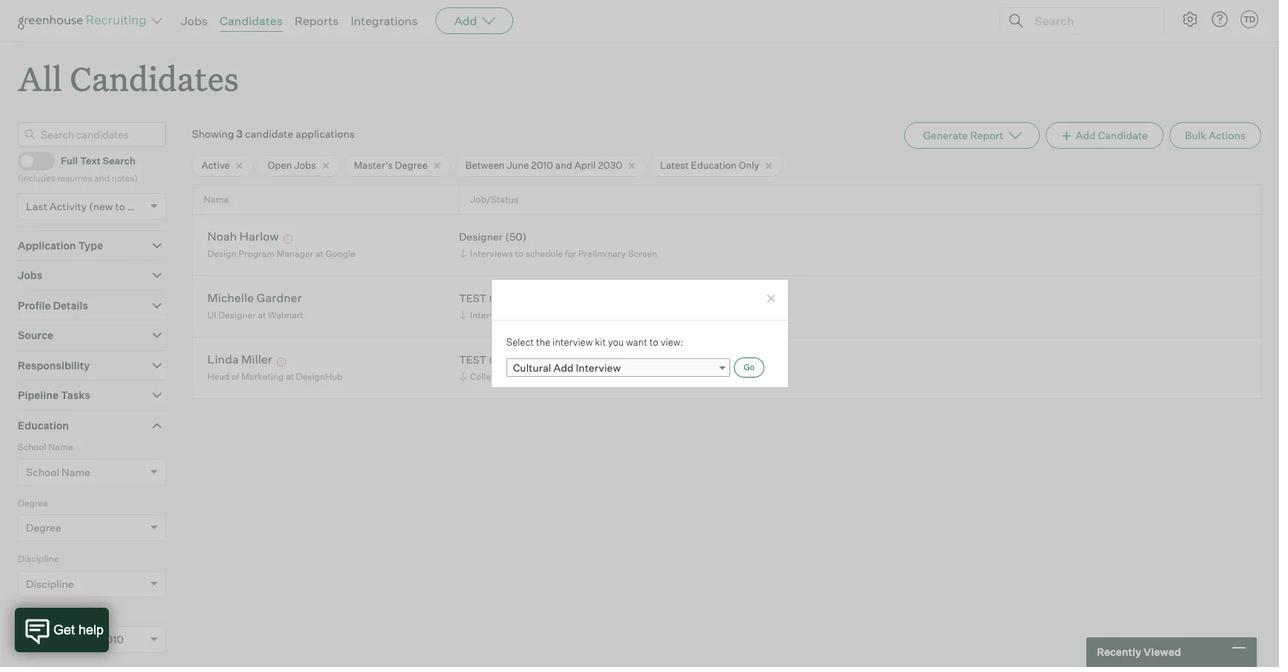 Task type: locate. For each thing, give the bounding box(es) containing it.
degree up discipline element
[[26, 522, 61, 534]]

1 vertical spatial screen
[[628, 310, 657, 321]]

candidates right jobs link
[[220, 13, 283, 28]]

profile
[[18, 299, 51, 312]]

the
[[536, 336, 550, 348]]

0 vertical spatial 2010
[[531, 159, 553, 171]]

interviews inside designer (50) interviews to schedule for preliminary screen
[[470, 248, 513, 259]]

application right "in"
[[551, 371, 598, 382]]

name up degree element
[[62, 466, 90, 478]]

1 vertical spatial schedule
[[525, 310, 563, 321]]

schedule inside test (19) interviews to schedule for preliminary screen
[[525, 310, 563, 321]]

name
[[204, 194, 229, 205], [48, 442, 73, 453], [62, 466, 90, 478]]

1 horizontal spatial 2010
[[531, 159, 553, 171]]

google
[[326, 248, 355, 259]]

screen inside test (19) interviews to schedule for preliminary screen
[[628, 310, 657, 321]]

and
[[555, 159, 572, 171], [94, 173, 110, 184]]

0 vertical spatial (19)
[[489, 292, 507, 305]]

0 horizontal spatial add
[[454, 13, 477, 28]]

noah harlow link
[[207, 229, 279, 246]]

education left only
[[691, 159, 737, 171]]

1 interviews from the top
[[470, 248, 513, 259]]

checkmark image
[[24, 155, 36, 165]]

(19) up collect
[[489, 354, 507, 366]]

1 test from the top
[[459, 292, 487, 305]]

(19) for test (19) interviews to schedule for preliminary screen
[[489, 292, 507, 305]]

2 interviews to schedule for preliminary screen link from the top
[[457, 308, 661, 322]]

interviews to schedule for preliminary screen link
[[457, 247, 661, 261], [457, 308, 661, 322]]

1 vertical spatial designer
[[218, 310, 256, 321]]

school name up degree element
[[26, 466, 90, 478]]

for inside test (19) interviews to schedule for preliminary screen
[[565, 310, 576, 321]]

0 vertical spatial candidates
[[220, 13, 283, 28]]

0 vertical spatial application
[[18, 239, 76, 252]]

school up degree element
[[26, 466, 59, 478]]

school down pipeline
[[18, 442, 46, 453]]

1 vertical spatial test
[[459, 354, 487, 366]]

Search candidates field
[[18, 122, 166, 147]]

type
[[78, 239, 103, 252]]

bulk actions
[[1185, 129, 1246, 142]]

to inside test (19) interviews to schedule for preliminary screen
[[515, 310, 524, 321]]

at down linda miller has been in application review for more than 5 days image
[[286, 371, 294, 382]]

for inside designer (50) interviews to schedule for preliminary screen
[[565, 248, 576, 259]]

2 vertical spatial add
[[553, 361, 574, 374]]

for
[[565, 248, 576, 259], [565, 310, 576, 321]]

full text search (includes resumes and notes)
[[18, 155, 138, 184]]

2 vertical spatial at
[[286, 371, 294, 382]]

td button
[[1238, 7, 1261, 31]]

reports
[[295, 13, 339, 28]]

noah harlow
[[207, 229, 279, 244]]

(19) up select
[[489, 292, 507, 305]]

resumes
[[57, 173, 92, 184]]

1 vertical spatial 2010
[[100, 633, 124, 646]]

0 horizontal spatial and
[[94, 173, 110, 184]]

2 vertical spatial degree
[[26, 522, 61, 534]]

3
[[236, 128, 243, 140]]

0 horizontal spatial designer
[[218, 310, 256, 321]]

add candidate
[[1076, 129, 1148, 142]]

0 vertical spatial at
[[315, 248, 324, 259]]

1 vertical spatial add
[[1076, 129, 1096, 142]]

1 vertical spatial education
[[18, 419, 69, 432]]

master's
[[354, 159, 393, 171]]

2 horizontal spatial at
[[315, 248, 324, 259]]

screen inside designer (50) interviews to schedule for preliminary screen
[[628, 248, 657, 259]]

start
[[62, 609, 83, 620]]

0 vertical spatial screen
[[628, 248, 657, 259]]

education for education start
[[18, 609, 60, 620]]

ui
[[207, 310, 216, 321]]

add inside dialog
[[553, 361, 574, 374]]

1 schedule from the top
[[525, 248, 563, 259]]

schedule inside designer (50) interviews to schedule for preliminary screen
[[525, 248, 563, 259]]

education down pipeline
[[18, 419, 69, 432]]

2 screen from the top
[[628, 310, 657, 321]]

(19)
[[489, 292, 507, 305], [489, 354, 507, 366]]

june down education start
[[26, 633, 50, 646]]

(19) inside test (19) interviews to schedule for preliminary screen
[[489, 292, 507, 305]]

discipline element
[[18, 552, 166, 608]]

degree down school name element on the left
[[18, 497, 48, 509]]

harlow
[[239, 229, 279, 244]]

profile details
[[18, 299, 88, 312]]

(50)
[[505, 231, 527, 243]]

only
[[739, 159, 759, 171]]

schedule down the (50)
[[525, 248, 563, 259]]

0 vertical spatial preliminary
[[578, 248, 626, 259]]

add for add
[[454, 13, 477, 28]]

2010 down discipline element
[[100, 633, 124, 646]]

linda miller has been in application review for more than 5 days image
[[275, 358, 288, 367]]

schedule for (19)
[[525, 310, 563, 321]]

school name
[[18, 442, 73, 453], [26, 466, 90, 478]]

interviews to schedule for preliminary screen link down the (50)
[[457, 247, 661, 261]]

school name down pipeline
[[18, 442, 73, 453]]

designer down michelle
[[218, 310, 256, 321]]

test inside test (19) collect feedback in application review
[[459, 354, 487, 366]]

designer
[[459, 231, 503, 243], [218, 310, 256, 321]]

designer inside michelle gardner ui designer at walmart
[[218, 310, 256, 321]]

test for test (19) collect feedback in application review
[[459, 354, 487, 366]]

interviews to schedule for preliminary screen link up interview
[[457, 308, 661, 322]]

jobs right the open
[[294, 159, 316, 171]]

cultural add interview dialog
[[491, 279, 788, 388]]

between
[[465, 159, 505, 171]]

for for (19)
[[565, 310, 576, 321]]

viewed
[[1144, 646, 1181, 659]]

2 test from the top
[[459, 354, 487, 366]]

june
[[507, 159, 529, 171], [26, 633, 50, 646]]

interviews
[[470, 248, 513, 259], [470, 310, 513, 321]]

preliminary inside designer (50) interviews to schedule for preliminary screen
[[578, 248, 626, 259]]

in
[[541, 371, 549, 382]]

and left april
[[555, 159, 572, 171]]

activity
[[50, 200, 87, 212]]

and inside full text search (includes resumes and notes)
[[94, 173, 110, 184]]

to inside cultural add interview dialog
[[650, 336, 658, 348]]

1 vertical spatial at
[[258, 310, 266, 321]]

job/status
[[470, 194, 519, 205]]

0 vertical spatial designer
[[459, 231, 503, 243]]

test inside test (19) interviews to schedule for preliminary screen
[[459, 292, 487, 305]]

0 vertical spatial test
[[459, 292, 487, 305]]

interviews inside test (19) interviews to schedule for preliminary screen
[[470, 310, 513, 321]]

2 horizontal spatial add
[[1076, 129, 1096, 142]]

1 screen from the top
[[628, 248, 657, 259]]

generate report button
[[905, 122, 1040, 149]]

screen for (50)
[[628, 248, 657, 259]]

1 vertical spatial application
[[551, 371, 598, 382]]

linda miller link
[[207, 352, 272, 369]]

for up test (19) interviews to schedule for preliminary screen
[[565, 248, 576, 259]]

2 vertical spatial education
[[18, 609, 60, 620]]

2010 left april
[[531, 159, 553, 171]]

to right want
[[650, 336, 658, 348]]

source
[[18, 329, 53, 342]]

go link
[[734, 358, 764, 378]]

for for (50)
[[565, 248, 576, 259]]

0 vertical spatial interviews
[[470, 248, 513, 259]]

degree right the master's at left top
[[395, 159, 428, 171]]

want
[[626, 336, 647, 348]]

school
[[18, 442, 46, 453], [26, 466, 59, 478]]

search
[[103, 155, 136, 167]]

1 preliminary from the top
[[578, 248, 626, 259]]

2 preliminary from the top
[[578, 310, 626, 321]]

details
[[53, 299, 88, 312]]

1 horizontal spatial add
[[553, 361, 574, 374]]

a follow-up was set for sep 22, 2023 for noah harlow image
[[281, 235, 295, 244]]

preliminary up test (19) interviews to schedule for preliminary screen
[[578, 248, 626, 259]]

to up select
[[515, 310, 524, 321]]

2030
[[598, 159, 622, 171]]

td
[[1243, 14, 1255, 24]]

jobs left candidates link
[[181, 13, 208, 28]]

applications
[[296, 128, 355, 140]]

schedule up 'the'
[[525, 310, 563, 321]]

candidate
[[1098, 129, 1148, 142]]

1 (19) from the top
[[489, 292, 507, 305]]

at down michelle gardner link
[[258, 310, 266, 321]]

name down pipeline tasks
[[48, 442, 73, 453]]

1 vertical spatial degree
[[18, 497, 48, 509]]

jobs up profile
[[18, 269, 42, 282]]

at
[[315, 248, 324, 259], [258, 310, 266, 321], [286, 371, 294, 382]]

0 vertical spatial school
[[18, 442, 46, 453]]

0 horizontal spatial at
[[258, 310, 266, 321]]

education start
[[18, 609, 83, 620]]

Search text field
[[1031, 10, 1151, 31]]

at inside michelle gardner ui designer at walmart
[[258, 310, 266, 321]]

full
[[61, 155, 78, 167]]

add inside popup button
[[454, 13, 477, 28]]

1 for from the top
[[565, 248, 576, 259]]

for up interview
[[565, 310, 576, 321]]

preliminary for (50)
[[578, 248, 626, 259]]

test for test (19) interviews to schedule for preliminary screen
[[459, 292, 487, 305]]

1 vertical spatial (19)
[[489, 354, 507, 366]]

last activity (new to old) option
[[26, 200, 147, 212]]

0 vertical spatial for
[[565, 248, 576, 259]]

master's degree
[[354, 159, 428, 171]]

to for (50)
[[515, 248, 524, 259]]

preliminary up kit
[[578, 310, 626, 321]]

to down the (50)
[[515, 248, 524, 259]]

1 vertical spatial june
[[26, 633, 50, 646]]

showing 3 candidate applications
[[192, 128, 355, 140]]

2 for from the top
[[565, 310, 576, 321]]

to inside designer (50) interviews to schedule for preliminary screen
[[515, 248, 524, 259]]

of
[[232, 371, 239, 382]]

1 interviews to schedule for preliminary screen link from the top
[[457, 247, 661, 261]]

designer (50) interviews to schedule for preliminary screen
[[459, 231, 657, 259]]

test
[[459, 292, 487, 305], [459, 354, 487, 366]]

name down active
[[204, 194, 229, 205]]

program
[[239, 248, 275, 259]]

1 horizontal spatial at
[[286, 371, 294, 382]]

1 horizontal spatial and
[[555, 159, 572, 171]]

interviews up select
[[470, 310, 513, 321]]

text
[[80, 155, 101, 167]]

0 horizontal spatial jobs
[[18, 269, 42, 282]]

1 vertical spatial interviews
[[470, 310, 513, 321]]

add candidate link
[[1046, 122, 1163, 149]]

1 vertical spatial interviews to schedule for preliminary screen link
[[457, 308, 661, 322]]

education up june option
[[18, 609, 60, 620]]

0 vertical spatial june
[[507, 159, 529, 171]]

1 vertical spatial preliminary
[[578, 310, 626, 321]]

actions
[[1209, 129, 1246, 142]]

1 vertical spatial discipline
[[26, 577, 74, 590]]

june right between
[[507, 159, 529, 171]]

0 vertical spatial interviews to schedule for preliminary screen link
[[457, 247, 661, 261]]

to left old)
[[115, 200, 125, 212]]

1 horizontal spatial application
[[551, 371, 598, 382]]

0 vertical spatial schedule
[[525, 248, 563, 259]]

1 vertical spatial and
[[94, 173, 110, 184]]

application down last
[[18, 239, 76, 252]]

2 (19) from the top
[[489, 354, 507, 366]]

2 interviews from the top
[[470, 310, 513, 321]]

interviews for designer
[[470, 248, 513, 259]]

2 schedule from the top
[[525, 310, 563, 321]]

at left google
[[315, 248, 324, 259]]

1 vertical spatial jobs
[[294, 159, 316, 171]]

1 horizontal spatial jobs
[[181, 13, 208, 28]]

discipline
[[18, 553, 59, 565], [26, 577, 74, 590]]

application
[[18, 239, 76, 252], [551, 371, 598, 382]]

0 vertical spatial add
[[454, 13, 477, 28]]

candidates down jobs link
[[70, 56, 239, 100]]

open
[[268, 159, 292, 171]]

designer left the (50)
[[459, 231, 503, 243]]

and down text
[[94, 173, 110, 184]]

interviews down the (50)
[[470, 248, 513, 259]]

1 vertical spatial for
[[565, 310, 576, 321]]

latest
[[660, 159, 689, 171]]

schedule
[[525, 248, 563, 259], [525, 310, 563, 321]]

jobs
[[181, 13, 208, 28], [294, 159, 316, 171], [18, 269, 42, 282]]

jobs link
[[181, 13, 208, 28]]

kit
[[595, 336, 606, 348]]

1 horizontal spatial designer
[[459, 231, 503, 243]]

(19) inside test (19) collect feedback in application review
[[489, 354, 507, 366]]

preliminary inside test (19) interviews to schedule for preliminary screen
[[578, 310, 626, 321]]



Task type: vqa. For each thing, say whether or not it's contained in the screenshot.


Task type: describe. For each thing, give the bounding box(es) containing it.
test (19) interviews to schedule for preliminary screen
[[459, 292, 657, 321]]

responsibility
[[18, 359, 90, 372]]

education for education
[[18, 419, 69, 432]]

to for (19)
[[515, 310, 524, 321]]

pipeline tasks
[[18, 389, 90, 402]]

bulk
[[1185, 129, 1206, 142]]

linda miller
[[207, 352, 272, 367]]

2 vertical spatial name
[[62, 466, 90, 478]]

interview
[[576, 361, 621, 374]]

1 horizontal spatial june
[[507, 159, 529, 171]]

cultural add interview
[[513, 361, 621, 374]]

generate
[[923, 129, 968, 142]]

2010 option
[[100, 633, 124, 646]]

design program manager at google
[[207, 248, 355, 259]]

test (19) collect feedback in application review
[[459, 354, 630, 382]]

screen for (19)
[[628, 310, 657, 321]]

interviews to schedule for preliminary screen link for (50)
[[457, 247, 661, 261]]

michelle gardner ui designer at walmart
[[207, 291, 303, 321]]

feedback
[[501, 371, 539, 382]]

interviews for test
[[470, 310, 513, 321]]

2 vertical spatial jobs
[[18, 269, 42, 282]]

interview
[[552, 336, 593, 348]]

0 vertical spatial name
[[204, 194, 229, 205]]

recently
[[1097, 646, 1141, 659]]

0 vertical spatial discipline
[[18, 553, 59, 565]]

0 vertical spatial and
[[555, 159, 572, 171]]

0 horizontal spatial application
[[18, 239, 76, 252]]

preliminary for (19)
[[578, 310, 626, 321]]

bulk actions link
[[1169, 122, 1261, 149]]

design
[[207, 248, 237, 259]]

last
[[26, 200, 47, 212]]

designhub
[[296, 371, 343, 382]]

to for activity
[[115, 200, 125, 212]]

1 vertical spatial name
[[48, 442, 73, 453]]

april
[[574, 159, 596, 171]]

you
[[608, 336, 624, 348]]

tasks
[[61, 389, 90, 402]]

1 vertical spatial candidates
[[70, 56, 239, 100]]

0 vertical spatial jobs
[[181, 13, 208, 28]]

at for miller
[[286, 371, 294, 382]]

pipeline
[[18, 389, 59, 402]]

degree element
[[18, 496, 166, 552]]

june option
[[26, 633, 50, 646]]

1 vertical spatial school name
[[26, 466, 90, 478]]

marketing
[[241, 371, 284, 382]]

0 vertical spatial degree
[[395, 159, 428, 171]]

interviews to schedule for preliminary screen link for (19)
[[457, 308, 661, 322]]

at for harlow
[[315, 248, 324, 259]]

2 horizontal spatial jobs
[[294, 159, 316, 171]]

schedule for (50)
[[525, 248, 563, 259]]

td button
[[1241, 10, 1258, 28]]

add for add candidate
[[1076, 129, 1096, 142]]

walmart
[[268, 310, 303, 321]]

linda
[[207, 352, 239, 367]]

designer inside designer (50) interviews to schedule for preliminary screen
[[459, 231, 503, 243]]

0 horizontal spatial june
[[26, 633, 50, 646]]

school name element
[[18, 440, 166, 496]]

0 vertical spatial education
[[691, 159, 737, 171]]

select
[[506, 336, 534, 348]]

configure image
[[1181, 10, 1199, 28]]

1 vertical spatial school
[[26, 466, 59, 478]]

(includes
[[18, 173, 55, 184]]

add button
[[436, 7, 513, 34]]

go
[[744, 362, 755, 372]]

all
[[18, 56, 62, 100]]

last activity (new to old)
[[26, 200, 147, 212]]

active
[[201, 159, 230, 171]]

showing
[[192, 128, 234, 140]]

latest education only
[[660, 159, 759, 171]]

between june 2010 and april 2030
[[465, 159, 622, 171]]

(new
[[89, 200, 113, 212]]

gardner
[[256, 291, 302, 305]]

0 vertical spatial school name
[[18, 442, 73, 453]]

reports link
[[295, 13, 339, 28]]

michelle gardner link
[[207, 291, 302, 308]]

application inside test (19) collect feedback in application review
[[551, 371, 598, 382]]

miller
[[241, 352, 272, 367]]

view:
[[661, 336, 683, 348]]

integrations
[[351, 13, 418, 28]]

old)
[[127, 200, 147, 212]]

recently viewed
[[1097, 646, 1181, 659]]

candidate reports are now available! apply filters and select "view in app" element
[[905, 122, 1040, 149]]

candidates link
[[220, 13, 283, 28]]

application type
[[18, 239, 103, 252]]

noah
[[207, 229, 237, 244]]

notes)
[[112, 173, 138, 184]]

manager
[[277, 248, 314, 259]]

close image
[[765, 293, 777, 305]]

candidate
[[245, 128, 293, 140]]

select the interview kit you want to view:
[[506, 336, 683, 348]]

collect feedback in application review link
[[457, 370, 634, 384]]

generate report
[[923, 129, 1004, 142]]

0 horizontal spatial 2010
[[100, 633, 124, 646]]

(19) for test (19) collect feedback in application review
[[489, 354, 507, 366]]

cultural add interview link
[[506, 358, 730, 377]]

head of marketing at designhub
[[207, 371, 343, 382]]

report
[[970, 129, 1004, 142]]

open jobs
[[268, 159, 316, 171]]

review
[[600, 371, 630, 382]]

cultural
[[513, 361, 551, 374]]

greenhouse recruiting image
[[18, 12, 151, 30]]

integrations link
[[351, 13, 418, 28]]



